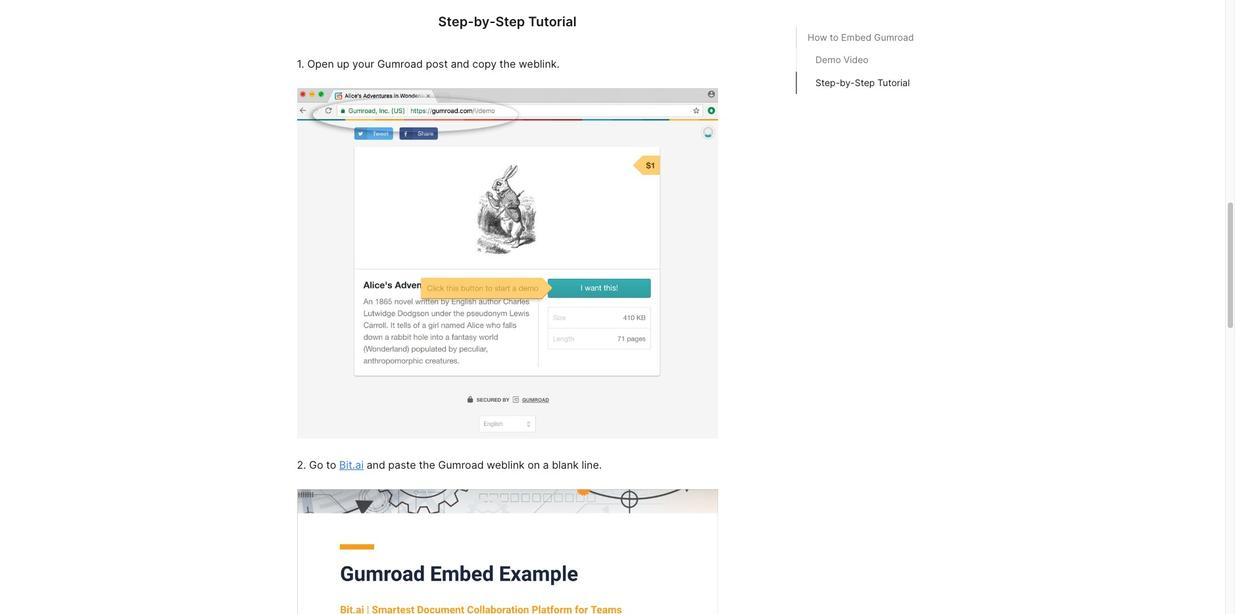 Task type: locate. For each thing, give the bounding box(es) containing it.
weblink.
[[519, 57, 560, 70]]

to right "how"
[[830, 32, 839, 43]]

step-by-step tutorial up copy
[[439, 14, 577, 29]]

gumroad inside how to embed gumroad link
[[875, 32, 915, 43]]

weblink
[[487, 458, 525, 472]]

go
[[309, 458, 323, 472]]

1 vertical spatial step-by-step tutorial
[[816, 77, 911, 88]]

step
[[496, 14, 525, 29], [855, 77, 876, 88]]

gumroad left weblink
[[439, 458, 484, 472]]

1 horizontal spatial by-
[[840, 77, 855, 88]]

1 vertical spatial and
[[367, 458, 386, 472]]

step-
[[439, 14, 474, 29], [816, 77, 841, 88]]

step-by-step tutorial down demo video link
[[816, 77, 911, 88]]

0 vertical spatial gumroad
[[875, 32, 915, 43]]

1 horizontal spatial the
[[500, 57, 516, 70]]

0 vertical spatial the
[[500, 57, 516, 70]]

1 horizontal spatial step-by-step tutorial
[[816, 77, 911, 88]]

the right the paste
[[419, 458, 436, 472]]

paste
[[389, 458, 416, 472]]

and
[[451, 57, 470, 70], [367, 458, 386, 472]]

step-by-step tutorial
[[439, 14, 577, 29], [816, 77, 911, 88]]

step up copy
[[496, 14, 525, 29]]

1 vertical spatial to
[[326, 458, 337, 472]]

tutorial
[[529, 14, 577, 29], [878, 77, 911, 88]]

gumroad right your
[[378, 57, 423, 70]]

1 vertical spatial the
[[419, 458, 436, 472]]

0 horizontal spatial by-
[[474, 14, 496, 29]]

by-
[[474, 14, 496, 29], [840, 77, 855, 88]]

step-by-step tutorial link
[[816, 76, 911, 90]]

1 horizontal spatial and
[[451, 57, 470, 70]]

0 vertical spatial step-
[[439, 14, 474, 29]]

0 horizontal spatial step
[[496, 14, 525, 29]]

your
[[353, 57, 375, 70]]

1. open up your gumroad post and copy the weblink.
[[297, 57, 560, 70]]

0 horizontal spatial to
[[326, 458, 337, 472]]

bit.ai link
[[339, 458, 364, 472]]

1 horizontal spatial step-
[[816, 77, 841, 88]]

0 vertical spatial to
[[830, 32, 839, 43]]

a
[[543, 458, 549, 472]]

1 horizontal spatial step
[[855, 77, 876, 88]]

how
[[808, 32, 828, 43]]

up
[[337, 57, 350, 70]]

2 horizontal spatial gumroad
[[875, 32, 915, 43]]

0 horizontal spatial gumroad
[[378, 57, 423, 70]]

and right post
[[451, 57, 470, 70]]

demo video link
[[816, 53, 911, 68]]

step- down demo
[[816, 77, 841, 88]]

tutorial down demo video link
[[878, 77, 911, 88]]

2 vertical spatial gumroad
[[439, 458, 484, 472]]

0 horizontal spatial the
[[419, 458, 436, 472]]

1 vertical spatial tutorial
[[878, 77, 911, 88]]

step- up post
[[439, 14, 474, 29]]

the right copy
[[500, 57, 516, 70]]

1 horizontal spatial gumroad
[[439, 458, 484, 472]]

gumroad
[[875, 32, 915, 43], [378, 57, 423, 70], [439, 458, 484, 472]]

1 horizontal spatial tutorial
[[878, 77, 911, 88]]

by- up copy
[[474, 14, 496, 29]]

0 vertical spatial tutorial
[[529, 14, 577, 29]]

the
[[500, 57, 516, 70], [419, 458, 436, 472]]

step down demo video link
[[855, 77, 876, 88]]

by- down demo video
[[840, 77, 855, 88]]

0 horizontal spatial step-by-step tutorial
[[439, 14, 577, 29]]

0 horizontal spatial step-
[[439, 14, 474, 29]]

open
[[307, 57, 334, 70]]

to
[[830, 32, 839, 43], [326, 458, 337, 472]]

and right bit.ai link on the left bottom
[[367, 458, 386, 472]]

demo
[[816, 54, 842, 65]]

tutorial up weblink.
[[529, 14, 577, 29]]

copy
[[473, 57, 497, 70]]

1 vertical spatial step-
[[816, 77, 841, 88]]

0 vertical spatial by-
[[474, 14, 496, 29]]

to right go on the left of the page
[[326, 458, 337, 472]]

0 vertical spatial step
[[496, 14, 525, 29]]

1 vertical spatial gumroad
[[378, 57, 423, 70]]

gumroad right the embed
[[875, 32, 915, 43]]

2. go to bit.ai and paste the gumroad weblink on a blank line.
[[297, 458, 602, 472]]



Task type: describe. For each thing, give the bounding box(es) containing it.
video
[[844, 54, 869, 65]]

0 horizontal spatial tutorial
[[529, 14, 577, 29]]

0 horizontal spatial and
[[367, 458, 386, 472]]

how to embed gumroad
[[808, 32, 915, 43]]

1 vertical spatial step
[[855, 77, 876, 88]]

0 vertical spatial and
[[451, 57, 470, 70]]

how to embed gumroad link
[[808, 30, 918, 45]]

1.
[[297, 57, 305, 70]]

blank
[[552, 458, 579, 472]]

1 horizontal spatial to
[[830, 32, 839, 43]]

1 vertical spatial by-
[[840, 77, 855, 88]]

step- inside step-by-step tutorial link
[[816, 77, 841, 88]]

embed
[[842, 32, 872, 43]]

0 vertical spatial step-by-step tutorial
[[439, 14, 577, 29]]

bit.ai
[[339, 458, 364, 472]]

demo video
[[816, 54, 869, 65]]

on
[[528, 458, 540, 472]]

post
[[426, 57, 448, 70]]

line.
[[582, 458, 602, 472]]

2.
[[297, 458, 306, 472]]



Task type: vqa. For each thing, say whether or not it's contained in the screenshot.
by- to the top
yes



